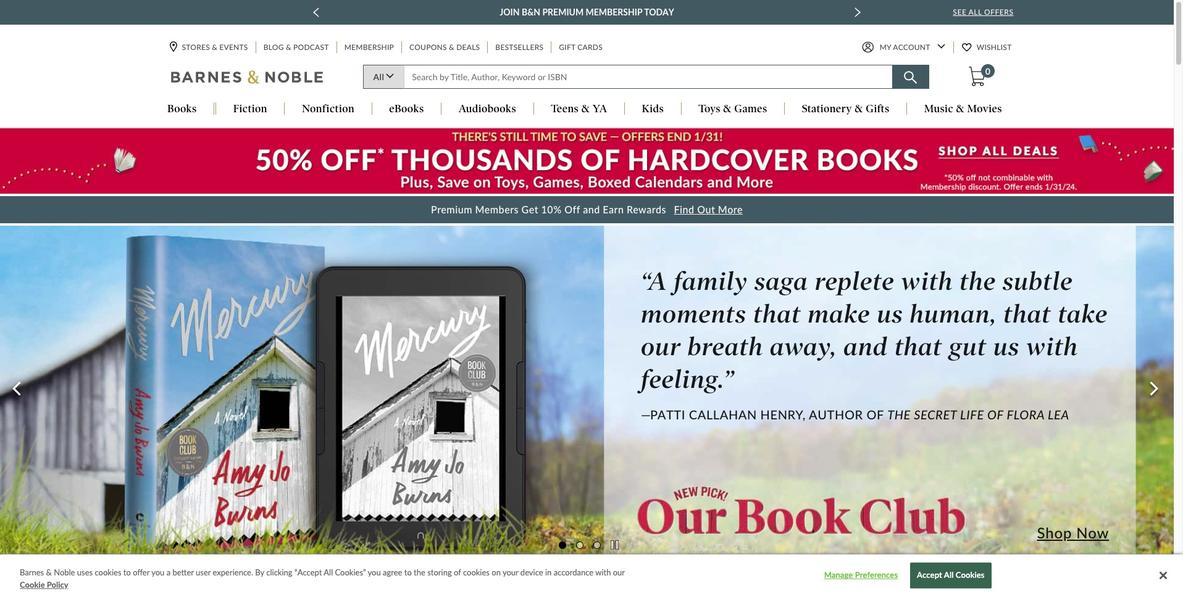 Task type: locate. For each thing, give the bounding box(es) containing it.
1 horizontal spatial you
[[368, 568, 381, 578]]

a
[[167, 568, 171, 578]]

find
[[674, 204, 695, 216]]

1 to from the left
[[123, 568, 131, 578]]

privacy alert dialog
[[0, 555, 1183, 598]]

moments
[[641, 299, 747, 330]]

2 vertical spatial with
[[595, 568, 611, 578]]

patti callahan henry, author of the secret life of flora lea
[[650, 407, 1070, 422]]

premium right the 'b&n'
[[543, 7, 584, 17]]

1 horizontal spatial and
[[844, 332, 888, 363]]

1 horizontal spatial membership
[[586, 7, 642, 17]]

1 vertical spatial us
[[994, 332, 1020, 363]]

all right accept
[[944, 571, 954, 581]]

of right life at the right of the page
[[987, 407, 1004, 422]]

policy
[[47, 580, 68, 590]]

in
[[545, 568, 552, 578]]

0 horizontal spatial you
[[151, 568, 164, 578]]

manage preferences button
[[823, 564, 900, 589]]

cookies right uses at the left of page
[[95, 568, 121, 578]]

premium inside "a family saga replete with the subtle moments that make us human, that take our breath away, and that gut us with feeling." main content
[[431, 204, 472, 216]]

0 vertical spatial our
[[641, 332, 681, 363]]

my account
[[880, 43, 931, 52]]

all right "accept
[[324, 568, 333, 578]]

secret
[[914, 407, 957, 422]]

& right 'stores'
[[212, 43, 217, 52]]

0 vertical spatial and
[[583, 204, 600, 216]]

that down saga
[[753, 299, 801, 330]]

agree
[[383, 568, 402, 578]]

&
[[212, 43, 217, 52], [286, 43, 291, 52], [449, 43, 454, 52], [582, 103, 590, 115], [723, 103, 732, 115], [855, 103, 863, 115], [956, 103, 965, 115], [46, 568, 52, 578]]

membership link
[[343, 42, 395, 53]]

1 horizontal spatial with
[[901, 267, 953, 297]]

2 horizontal spatial that
[[1004, 299, 1051, 330]]

that down subtle at the right top of the page
[[1004, 299, 1051, 330]]

membership inside join b&n premium membership today link
[[586, 7, 642, 17]]

manage preferences
[[824, 571, 898, 581]]

the up human,
[[960, 267, 996, 297]]

kids button
[[625, 103, 681, 116]]

& up cookie policy link
[[46, 568, 52, 578]]

None field
[[404, 65, 893, 89]]

deals
[[457, 43, 480, 52]]

you
[[151, 568, 164, 578], [368, 568, 381, 578]]

2 horizontal spatial with
[[1027, 332, 1078, 363]]

down arrow image
[[937, 44, 945, 49]]

0 horizontal spatial membership
[[344, 43, 394, 52]]

accept
[[917, 571, 942, 581]]

& inside barnes & noble uses cookies to offer you a better user experience. by clicking "accept all cookies" you agree to the storing of cookies on your device in accordance with our cookie policy
[[46, 568, 52, 578]]

patti
[[650, 407, 686, 422]]

teens & ya button
[[534, 103, 624, 116]]

1 horizontal spatial to
[[404, 568, 412, 578]]

2 to from the left
[[404, 568, 412, 578]]

with up human,
[[901, 267, 953, 297]]

cart image
[[969, 67, 986, 87]]

with down the take
[[1027, 332, 1078, 363]]

join
[[500, 7, 520, 17]]

2 button
[[576, 540, 583, 551]]

to left offer
[[123, 568, 131, 578]]

us right the gut
[[994, 332, 1020, 363]]

1 horizontal spatial the
[[960, 267, 996, 297]]

my account button
[[862, 42, 945, 53]]

1 horizontal spatial that
[[895, 332, 943, 363]]

see
[[953, 7, 967, 17]]

0 vertical spatial premium
[[543, 7, 584, 17]]

0
[[986, 66, 991, 77]]

and
[[583, 204, 600, 216], [844, 332, 888, 363]]

user
[[196, 568, 211, 578]]

user image
[[862, 42, 874, 53]]

0 vertical spatial the
[[960, 267, 996, 297]]

breath
[[688, 332, 763, 363]]

0 horizontal spatial premium
[[431, 204, 472, 216]]

& inside 'link'
[[212, 43, 217, 52]]

& right the "music"
[[956, 103, 965, 115]]

10%
[[541, 204, 562, 216]]

blog & podcast
[[264, 43, 329, 52]]

audiobooks button
[[442, 103, 533, 116]]

stationery & gifts
[[802, 103, 890, 115]]

& left 'ya'
[[582, 103, 590, 115]]

you left a at the bottom left
[[151, 568, 164, 578]]

cookies
[[95, 568, 121, 578], [463, 568, 490, 578]]

to right agree
[[404, 568, 412, 578]]

0 horizontal spatial and
[[583, 204, 600, 216]]

all down the membership link
[[373, 72, 384, 82]]

0 horizontal spatial that
[[753, 299, 801, 330]]

of left the on the right of page
[[867, 407, 884, 422]]

membership
[[586, 7, 642, 17], [344, 43, 394, 52]]

1 vertical spatial our
[[613, 568, 625, 578]]

you left agree
[[368, 568, 381, 578]]

membership inside the membership link
[[344, 43, 394, 52]]

cookies
[[956, 571, 985, 581]]

membership up all link
[[344, 43, 394, 52]]

toys
[[699, 103, 721, 115]]

2 cookies from the left
[[463, 568, 490, 578]]

Search by Title, Author, Keyword or ISBN text field
[[404, 65, 893, 89]]

0 vertical spatial membership
[[586, 7, 642, 17]]

our right the accordance
[[613, 568, 625, 578]]

audiobooks
[[459, 103, 516, 115]]

shop
[[1037, 524, 1072, 542]]

premium
[[543, 7, 584, 17], [431, 204, 472, 216]]

1 vertical spatial premium
[[431, 204, 472, 216]]

ya
[[593, 103, 607, 115]]

podcast
[[293, 43, 329, 52]]

feeling."
[[641, 365, 735, 396]]

movies
[[968, 103, 1002, 115]]

the inside barnes & noble uses cookies to offer you a better user experience. by clicking "accept all cookies" you agree to the storing of cookies on your device in accordance with our cookie policy
[[414, 568, 425, 578]]

1 vertical spatial the
[[414, 568, 425, 578]]

membership up cards
[[586, 7, 642, 17]]

premium left members
[[431, 204, 472, 216]]

0 horizontal spatial to
[[123, 568, 131, 578]]

& left gifts
[[855, 103, 863, 115]]

see all offers link
[[953, 7, 1014, 17]]

subtle
[[1003, 267, 1073, 297]]

replete
[[815, 267, 895, 297]]

& right blog
[[286, 43, 291, 52]]

0 horizontal spatial us
[[877, 299, 903, 330]]

of right the storing
[[454, 568, 461, 578]]

with
[[901, 267, 953, 297], [1027, 332, 1078, 363], [595, 568, 611, 578]]

and down make
[[844, 332, 888, 363]]

0 horizontal spatial cookies
[[95, 568, 121, 578]]

offer
[[133, 568, 150, 578]]

1 horizontal spatial our
[[641, 332, 681, 363]]

& for stores
[[212, 43, 217, 52]]

fiction button
[[216, 103, 284, 116]]

2 you from the left
[[368, 568, 381, 578]]

coupons & deals link
[[408, 42, 481, 53]]

& right toys
[[723, 103, 732, 115]]

with down 3 button
[[595, 568, 611, 578]]

0 horizontal spatial with
[[595, 568, 611, 578]]

that down human,
[[895, 332, 943, 363]]

barnes
[[20, 568, 44, 578]]

0 horizontal spatial our
[[613, 568, 625, 578]]

1 you from the left
[[151, 568, 164, 578]]

henry,
[[761, 407, 806, 422]]

to
[[123, 568, 131, 578], [404, 568, 412, 578]]

join b&n premium membership today
[[500, 7, 674, 17]]

device
[[521, 568, 543, 578]]

saga
[[755, 267, 808, 297]]

"a
[[641, 267, 667, 297]]

1 horizontal spatial cookies
[[463, 568, 490, 578]]

cards
[[578, 43, 603, 52]]

and right off
[[583, 204, 600, 216]]

us down replete
[[877, 299, 903, 330]]

our up feeling."
[[641, 332, 681, 363]]

of
[[867, 407, 884, 422], [987, 407, 1004, 422], [454, 568, 461, 578]]

1 vertical spatial and
[[844, 332, 888, 363]]

the inside the "a family saga replete with the subtle moments that make us human, that take our breath away, and that gut us with feeling."
[[960, 267, 996, 297]]

stationery & gifts button
[[785, 103, 907, 116]]

cookies left on
[[463, 568, 490, 578]]

that
[[753, 299, 801, 330], [1004, 299, 1051, 330], [895, 332, 943, 363]]

0 vertical spatial us
[[877, 299, 903, 330]]

1 horizontal spatial premium
[[543, 7, 584, 17]]

us
[[877, 299, 903, 330], [994, 332, 1020, 363]]

the left the storing
[[414, 568, 425, 578]]

0 horizontal spatial the
[[414, 568, 425, 578]]

all
[[969, 7, 982, 17], [373, 72, 384, 82], [324, 568, 333, 578], [944, 571, 954, 581]]

now
[[1077, 524, 1109, 542]]

all inside "button"
[[944, 571, 954, 581]]

1 button
[[559, 540, 566, 551]]

take
[[1058, 299, 1108, 330]]

0 horizontal spatial of
[[454, 568, 461, 578]]

1 vertical spatial membership
[[344, 43, 394, 52]]

get
[[522, 204, 539, 216]]

& for barnes
[[46, 568, 52, 578]]

rewards
[[627, 204, 666, 216]]

family
[[674, 267, 748, 297]]

& left the deals
[[449, 43, 454, 52]]

1
[[560, 540, 565, 551]]



Task type: describe. For each thing, give the bounding box(es) containing it.
off
[[565, 204, 580, 216]]

bestsellers
[[496, 43, 544, 52]]

& for teens
[[582, 103, 590, 115]]

stores
[[182, 43, 210, 52]]

1 horizontal spatial of
[[867, 407, 884, 422]]

logo image
[[171, 70, 324, 87]]

search image
[[904, 71, 917, 84]]

preferences
[[855, 571, 898, 581]]

gift cards link
[[558, 42, 604, 53]]

offers
[[984, 7, 1014, 17]]

"accept
[[295, 568, 322, 578]]

my
[[880, 43, 891, 52]]

life
[[960, 407, 984, 422]]

members
[[475, 204, 519, 216]]

b&n
[[522, 7, 540, 17]]

uses
[[77, 568, 93, 578]]

& for stationery
[[855, 103, 863, 115]]

out
[[697, 204, 715, 216]]

all right 'see'
[[969, 7, 982, 17]]

50% off thousans of hardcover books, plus, save on toys, games, boxed calendars and more image
[[0, 129, 1174, 194]]

make
[[808, 299, 871, 330]]

and inside the "a family saga replete with the subtle moments that make us human, that take our breath away, and that gut us with feeling."
[[844, 332, 888, 363]]

0 vertical spatial with
[[901, 267, 953, 297]]

ebooks
[[389, 103, 424, 115]]

wishlist
[[977, 43, 1012, 52]]

& for music
[[956, 103, 965, 115]]

gut
[[949, 332, 987, 363]]

cookie
[[20, 580, 45, 590]]

away,
[[770, 332, 837, 363]]

toys & games
[[699, 103, 767, 115]]

3 button
[[593, 540, 601, 551]]

premium members get 10% off and earn rewards find out more
[[431, 204, 743, 216]]

manage
[[824, 571, 853, 581]]

1 cookies from the left
[[95, 568, 121, 578]]

2 horizontal spatial of
[[987, 407, 1004, 422]]

nonfiction button
[[285, 103, 372, 116]]

events
[[219, 43, 248, 52]]

flora
[[1007, 407, 1045, 422]]

"a family saga replete with the subtle moments that make us human, that take our breath away, and that gut us with feeling."
[[641, 267, 1108, 396]]

experience.
[[213, 568, 253, 578]]

cookie policy link
[[20, 580, 68, 592]]

music & movies button
[[907, 103, 1019, 116]]

account
[[893, 43, 931, 52]]

kids
[[642, 103, 664, 115]]

& for toys
[[723, 103, 732, 115]]

1 vertical spatial with
[[1027, 332, 1078, 363]]

teens & ya
[[551, 103, 607, 115]]

by
[[255, 568, 264, 578]]

stationery
[[802, 103, 852, 115]]

wishlist link
[[962, 42, 1013, 53]]

bestsellers link
[[494, 42, 545, 53]]

music
[[924, 103, 954, 115]]

our inside the "a family saga replete with the subtle moments that make us human, that take our breath away, and that gut us with feeling."
[[641, 332, 681, 363]]

accept all cookies button
[[910, 564, 992, 589]]

teens
[[551, 103, 579, 115]]

of inside barnes & noble uses cookies to offer you a better user experience. by clicking "accept all cookies" you agree to the storing of cookies on your device in accordance with our cookie policy
[[454, 568, 461, 578]]

all link
[[363, 65, 404, 89]]

3
[[594, 540, 599, 551]]

author
[[809, 407, 863, 422]]

& for blog
[[286, 43, 291, 52]]

fiction
[[233, 103, 267, 115]]

coupons & deals
[[410, 43, 480, 52]]

1 horizontal spatial us
[[994, 332, 1020, 363]]

with inside barnes & noble uses cookies to offer you a better user experience. by clicking "accept all cookies" you agree to the storing of cookies on your device in accordance with our cookie policy
[[595, 568, 611, 578]]

lea
[[1048, 407, 1070, 422]]

blog
[[264, 43, 284, 52]]

books
[[167, 103, 197, 115]]

stores & events link
[[170, 42, 249, 53]]

your
[[503, 568, 518, 578]]

noble
[[54, 568, 75, 578]]

more
[[718, 204, 743, 216]]

ebooks button
[[372, 103, 441, 116]]

"a family saga replete with the subtle moments that make us human, that take our breath away, and that gut us with feeling." main content
[[0, 128, 1183, 598]]

books button
[[150, 103, 214, 116]]

clicking
[[266, 568, 292, 578]]

gift
[[559, 43, 576, 52]]

previous slide / item image
[[313, 7, 319, 17]]

next slide / item image
[[855, 7, 861, 17]]

better
[[173, 568, 194, 578]]

on
[[492, 568, 501, 578]]

today
[[644, 7, 674, 17]]

callahan
[[689, 407, 757, 422]]

cookies"
[[335, 568, 366, 578]]

our inside barnes & noble uses cookies to offer you a better user experience. by clicking "accept all cookies" you agree to the storing of cookies on your device in accordance with our cookie policy
[[613, 568, 625, 578]]

games
[[735, 103, 767, 115]]

all inside barnes & noble uses cookies to offer you a better user experience. by clicking "accept all cookies" you agree to the storing of cookies on your device in accordance with our cookie policy
[[324, 568, 333, 578]]

the
[[888, 407, 911, 422]]

0 button
[[968, 64, 995, 87]]

music & movies
[[924, 103, 1002, 115]]

nonfiction
[[302, 103, 355, 115]]

coupons
[[410, 43, 447, 52]]

2
[[577, 540, 582, 551]]

accordance
[[554, 568, 594, 578]]

toys & games button
[[682, 103, 784, 116]]

earn
[[603, 204, 624, 216]]

& for coupons
[[449, 43, 454, 52]]



Task type: vqa. For each thing, say whether or not it's contained in the screenshot.
K-Pop (케이팝) Music & More Shop Now
no



